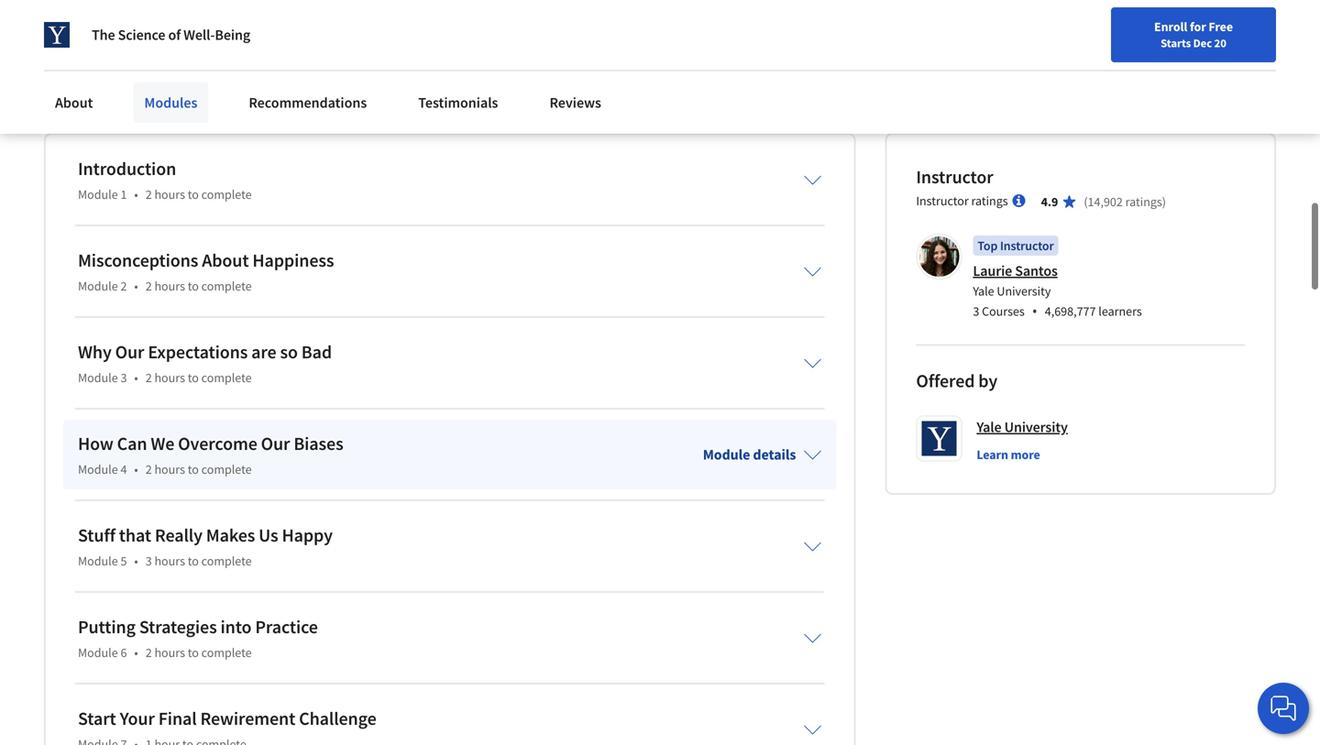 Task type: locate. For each thing, give the bounding box(es) containing it.
hours down the strategies
[[154, 645, 185, 661]]

to down overcome
[[188, 461, 199, 478]]

•
[[134, 186, 138, 203], [134, 278, 138, 295], [1032, 301, 1038, 321], [134, 370, 138, 386], [134, 461, 138, 478], [134, 553, 138, 570], [134, 645, 138, 661]]

1 vertical spatial 3
[[121, 370, 127, 386]]

6 complete from the top
[[201, 645, 252, 661]]

hours down the expectations
[[154, 370, 185, 386]]

to down the strategies
[[188, 645, 199, 661]]

0 vertical spatial yale
[[973, 283, 995, 300]]

instructor for instructor
[[916, 166, 994, 189]]

2 complete from the top
[[201, 278, 252, 295]]

we
[[151, 433, 174, 456]]

• down misconceptions
[[134, 278, 138, 295]]

module inside how can we overcome our biases module 4 • 2 hours to complete
[[78, 461, 118, 478]]

menu item
[[990, 18, 1108, 78]]

to inside how can we overcome our biases module 4 • 2 hours to complete
[[188, 461, 199, 478]]

to down the expectations
[[188, 370, 199, 386]]

ratings right 14,902
[[1126, 194, 1163, 210]]

0 vertical spatial our
[[115, 341, 144, 364]]

our right why
[[115, 341, 144, 364]]

makes
[[206, 524, 255, 547]]

the
[[92, 26, 115, 44]]

complete inside how can we overcome our biases module 4 • 2 hours to complete
[[201, 461, 252, 478]]

instructor
[[916, 166, 994, 189], [916, 193, 969, 209], [1000, 238, 1054, 254]]

instructor up the instructor ratings
[[916, 166, 994, 189]]

5 to from the top
[[188, 553, 199, 570]]

• right 1
[[134, 186, 138, 203]]

0 horizontal spatial our
[[115, 341, 144, 364]]

coursera image
[[22, 15, 138, 44]]

hours inside stuff that really makes us happy module 5 • 3 hours to complete
[[154, 553, 185, 570]]

to down misconceptions
[[188, 278, 199, 295]]

to down really
[[188, 553, 199, 570]]

20
[[1215, 36, 1227, 50]]

laurie santos image
[[919, 237, 960, 277]]

1 to from the top
[[188, 186, 199, 203]]

offered by
[[916, 370, 998, 393]]

0 vertical spatial about
[[55, 94, 93, 112]]

hours right 1
[[154, 186, 185, 203]]

less
[[79, 85, 104, 102]]

• right 4
[[134, 461, 138, 478]]

university
[[997, 283, 1051, 300], [1005, 418, 1068, 437]]

yale university
[[977, 418, 1068, 437]]

the science of well-being
[[92, 26, 250, 44]]

module left 1
[[78, 186, 118, 203]]

complete inside introduction module 1 • 2 hours to complete
[[201, 186, 252, 203]]

hours down misconceptions
[[154, 278, 185, 295]]

module left the 6
[[78, 645, 118, 661]]

1 horizontal spatial our
[[261, 433, 290, 456]]

university inside top instructor laurie santos yale university 3 courses • 4,698,777 learners
[[997, 283, 1051, 300]]

misconceptions
[[78, 249, 198, 272]]

university down "laurie santos" link
[[997, 283, 1051, 300]]

biases
[[294, 433, 344, 456]]

our inside how can we overcome our biases module 4 • 2 hours to complete
[[261, 433, 290, 456]]

module
[[78, 186, 118, 203], [78, 278, 118, 295], [78, 370, 118, 386], [703, 446, 750, 464], [78, 461, 118, 478], [78, 553, 118, 570], [78, 645, 118, 661]]

about link
[[44, 83, 104, 123]]

( 14,902 ratings )
[[1084, 194, 1167, 210]]

0 vertical spatial university
[[997, 283, 1051, 300]]

2
[[146, 186, 152, 203], [121, 278, 127, 295], [146, 278, 152, 295], [146, 370, 152, 386], [146, 461, 152, 478], [146, 645, 152, 661]]

5 hours from the top
[[154, 553, 185, 570]]

hours down really
[[154, 553, 185, 570]]

offered
[[916, 370, 975, 393]]

1 vertical spatial instructor
[[916, 193, 969, 209]]

learners
[[1099, 303, 1142, 320]]

university up more
[[1005, 418, 1068, 437]]

2 hours from the top
[[154, 278, 185, 295]]

that
[[119, 524, 151, 547]]

module down stuff
[[78, 553, 118, 570]]

start
[[78, 708, 116, 731]]

1 horizontal spatial about
[[202, 249, 249, 272]]

• right the 6
[[134, 645, 138, 661]]

so
[[280, 341, 298, 364]]

• inside stuff that really makes us happy module 5 • 3 hours to complete
[[134, 553, 138, 570]]

instructor up laurie santos image
[[916, 193, 969, 209]]

complete down overcome
[[201, 461, 252, 478]]

0 horizontal spatial 3
[[121, 370, 127, 386]]

to inside "misconceptions about happiness module 2 • 2 hours to complete"
[[188, 278, 199, 295]]

to inside stuff that really makes us happy module 5 • 3 hours to complete
[[188, 553, 199, 570]]

3
[[973, 303, 980, 320], [121, 370, 127, 386], [146, 553, 152, 570]]

complete
[[201, 186, 252, 203], [201, 278, 252, 295], [201, 370, 252, 386], [201, 461, 252, 478], [201, 553, 252, 570], [201, 645, 252, 661]]

• right courses
[[1032, 301, 1038, 321]]

complete up "misconceptions about happiness module 2 • 2 hours to complete"
[[201, 186, 252, 203]]

module left details in the bottom of the page
[[703, 446, 750, 464]]

stuff
[[78, 524, 115, 547]]

putting strategies into practice module 6 • 2 hours to complete
[[78, 616, 318, 661]]

instructor up santos
[[1000, 238, 1054, 254]]

4 to from the top
[[188, 461, 199, 478]]

6 hours from the top
[[154, 645, 185, 661]]

module down why
[[78, 370, 118, 386]]

our left the biases at bottom left
[[261, 433, 290, 456]]

recommendations link
[[238, 83, 378, 123]]

4 hours from the top
[[154, 461, 185, 478]]

6 to from the top
[[188, 645, 199, 661]]

complete up the expectations
[[201, 278, 252, 295]]

our
[[115, 341, 144, 364], [261, 433, 290, 456]]

1 complete from the top
[[201, 186, 252, 203]]

• up can
[[134, 370, 138, 386]]

1 vertical spatial about
[[202, 249, 249, 272]]

module down misconceptions
[[78, 278, 118, 295]]

happy
[[282, 524, 333, 547]]

4 complete from the top
[[201, 461, 252, 478]]

2 to from the top
[[188, 278, 199, 295]]

1 vertical spatial our
[[261, 433, 290, 456]]

to
[[188, 186, 199, 203], [188, 278, 199, 295], [188, 370, 199, 386], [188, 461, 199, 478], [188, 553, 199, 570], [188, 645, 199, 661]]

our inside 'why our expectations are so bad module 3 • 2 hours to complete'
[[115, 341, 144, 364]]

5 complete from the top
[[201, 553, 252, 570]]

hours inside putting strategies into practice module 6 • 2 hours to complete
[[154, 645, 185, 661]]

1
[[121, 186, 127, 203]]

• inside putting strategies into practice module 6 • 2 hours to complete
[[134, 645, 138, 661]]

free
[[1209, 18, 1233, 35]]

yale up learn
[[977, 418, 1002, 437]]

3 hours from the top
[[154, 370, 185, 386]]

ratings
[[972, 193, 1008, 209], [1126, 194, 1163, 210]]

1 hours from the top
[[154, 186, 185, 203]]

of
[[168, 26, 181, 44]]

• inside 'why our expectations are so bad module 3 • 2 hours to complete'
[[134, 370, 138, 386]]

1 vertical spatial university
[[1005, 418, 1068, 437]]

stuff that really makes us happy module 5 • 3 hours to complete
[[78, 524, 333, 570]]

hours down we
[[154, 461, 185, 478]]

complete down the expectations
[[201, 370, 252, 386]]

6
[[121, 645, 127, 661]]

by
[[979, 370, 998, 393]]

module details
[[703, 446, 796, 464]]

hours
[[154, 186, 185, 203], [154, 278, 185, 295], [154, 370, 185, 386], [154, 461, 185, 478], [154, 553, 185, 570], [154, 645, 185, 661]]

3 right 5
[[146, 553, 152, 570]]

about
[[55, 94, 93, 112], [202, 249, 249, 272]]

about inside "misconceptions about happiness module 2 • 2 hours to complete"
[[202, 249, 249, 272]]

final
[[158, 708, 197, 731]]

)
[[1163, 194, 1167, 210]]

2 inside how can we overcome our biases module 4 • 2 hours to complete
[[146, 461, 152, 478]]

complete down makes
[[201, 553, 252, 570]]

0 vertical spatial 3
[[973, 303, 980, 320]]

3 to from the top
[[188, 370, 199, 386]]

3 complete from the top
[[201, 370, 252, 386]]

1 horizontal spatial 3
[[146, 553, 152, 570]]

learn more
[[977, 447, 1041, 463]]

2 horizontal spatial 3
[[973, 303, 980, 320]]

3 left courses
[[973, 303, 980, 320]]

2 vertical spatial instructor
[[1000, 238, 1054, 254]]

ratings up the top
[[972, 193, 1008, 209]]

module down the how
[[78, 461, 118, 478]]

14,902
[[1088, 194, 1123, 210]]

• right 5
[[134, 553, 138, 570]]

4
[[121, 461, 127, 478]]

module inside stuff that really makes us happy module 5 • 3 hours to complete
[[78, 553, 118, 570]]

can
[[117, 433, 147, 456]]

are
[[251, 341, 277, 364]]

yale
[[973, 283, 995, 300], [977, 418, 1002, 437]]

2 vertical spatial 3
[[146, 553, 152, 570]]

read less
[[44, 85, 104, 102]]

instructor ratings
[[916, 193, 1008, 209]]

0 vertical spatial instructor
[[916, 166, 994, 189]]

module inside introduction module 1 • 2 hours to complete
[[78, 186, 118, 203]]

yale down laurie
[[973, 283, 995, 300]]

3 inside top instructor laurie santos yale university 3 courses • 4,698,777 learners
[[973, 303, 980, 320]]

3 up can
[[121, 370, 127, 386]]

complete down into
[[201, 645, 252, 661]]

laurie santos link
[[973, 262, 1058, 280]]

1 vertical spatial yale
[[977, 418, 1002, 437]]

to right 1
[[188, 186, 199, 203]]

0 horizontal spatial about
[[55, 94, 93, 112]]



Task type: describe. For each thing, give the bounding box(es) containing it.
top instructor laurie santos yale university 3 courses • 4,698,777 learners
[[973, 238, 1142, 321]]

introduction module 1 • 2 hours to complete
[[78, 157, 252, 203]]

strategies
[[139, 616, 217, 639]]

module inside "misconceptions about happiness module 2 • 2 hours to complete"
[[78, 278, 118, 295]]

santos
[[1015, 262, 1058, 280]]

4,698,777
[[1045, 303, 1096, 320]]

introduction
[[78, 157, 176, 180]]

• inside how can we overcome our biases module 4 • 2 hours to complete
[[134, 461, 138, 478]]

reviews
[[550, 94, 602, 112]]

modules link
[[133, 83, 209, 123]]

instructor inside top instructor laurie santos yale university 3 courses • 4,698,777 learners
[[1000, 238, 1054, 254]]

testimonials
[[418, 94, 498, 112]]

really
[[155, 524, 203, 547]]

to inside 'why our expectations are so bad module 3 • 2 hours to complete'
[[188, 370, 199, 386]]

more
[[1011, 447, 1041, 463]]

happiness
[[252, 249, 334, 272]]

1 horizontal spatial ratings
[[1126, 194, 1163, 210]]

• inside top instructor laurie santos yale university 3 courses • 4,698,777 learners
[[1032, 301, 1038, 321]]

yale university link
[[977, 416, 1068, 439]]

rewirement
[[200, 708, 296, 731]]

• inside introduction module 1 • 2 hours to complete
[[134, 186, 138, 203]]

4.9
[[1041, 194, 1059, 210]]

enroll for free starts dec 20
[[1155, 18, 1233, 50]]

0 horizontal spatial ratings
[[972, 193, 1008, 209]]

dec
[[1194, 36, 1212, 50]]

2 inside introduction module 1 • 2 hours to complete
[[146, 186, 152, 203]]

2 inside 'why our expectations are so bad module 3 • 2 hours to complete'
[[146, 370, 152, 386]]

recommendations
[[249, 94, 367, 112]]

for
[[1190, 18, 1207, 35]]

to inside putting strategies into practice module 6 • 2 hours to complete
[[188, 645, 199, 661]]

into
[[221, 616, 252, 639]]

complete inside putting strategies into practice module 6 • 2 hours to complete
[[201, 645, 252, 661]]

expectations
[[148, 341, 248, 364]]

bad
[[302, 341, 332, 364]]

read
[[44, 85, 76, 102]]

practice
[[255, 616, 318, 639]]

us
[[259, 524, 278, 547]]

complete inside stuff that really makes us happy module 5 • 3 hours to complete
[[201, 553, 252, 570]]

chat with us image
[[1269, 694, 1299, 724]]

(
[[1084, 194, 1088, 210]]

testimonials link
[[407, 83, 509, 123]]

yale university image
[[44, 22, 70, 48]]

module inside putting strategies into practice module 6 • 2 hours to complete
[[78, 645, 118, 661]]

hours inside 'why our expectations are so bad module 3 • 2 hours to complete'
[[154, 370, 185, 386]]

modules
[[144, 94, 198, 112]]

misconceptions about happiness module 2 • 2 hours to complete
[[78, 249, 334, 295]]

your
[[120, 708, 155, 731]]

instructor for instructor ratings
[[916, 193, 969, 209]]

science
[[118, 26, 165, 44]]

courses
[[982, 303, 1025, 320]]

challenge
[[299, 708, 377, 731]]

start your final rewirement challenge
[[78, 708, 377, 731]]

laurie
[[973, 262, 1013, 280]]

start your final rewirement challenge button
[[63, 695, 837, 746]]

how
[[78, 433, 114, 456]]

to inside introduction module 1 • 2 hours to complete
[[188, 186, 199, 203]]

hours inside "misconceptions about happiness module 2 • 2 hours to complete"
[[154, 278, 185, 295]]

how can we overcome our biases module 4 • 2 hours to complete
[[78, 433, 344, 478]]

3 inside 'why our expectations are so bad module 3 • 2 hours to complete'
[[121, 370, 127, 386]]

5
[[121, 553, 127, 570]]

why our expectations are so bad module 3 • 2 hours to complete
[[78, 341, 332, 386]]

details
[[753, 446, 796, 464]]

learn more button
[[977, 446, 1041, 464]]

complete inside "misconceptions about happiness module 2 • 2 hours to complete"
[[201, 278, 252, 295]]

reviews link
[[539, 83, 613, 123]]

module inside 'why our expectations are so bad module 3 • 2 hours to complete'
[[78, 370, 118, 386]]

why
[[78, 341, 112, 364]]

yale inside top instructor laurie santos yale university 3 courses • 4,698,777 learners
[[973, 283, 995, 300]]

overcome
[[178, 433, 257, 456]]

complete inside 'why our expectations are so bad module 3 • 2 hours to complete'
[[201, 370, 252, 386]]

2 inside putting strategies into practice module 6 • 2 hours to complete
[[146, 645, 152, 661]]

• inside "misconceptions about happiness module 2 • 2 hours to complete"
[[134, 278, 138, 295]]

well-
[[184, 26, 215, 44]]

learn
[[977, 447, 1009, 463]]

putting
[[78, 616, 136, 639]]

being
[[215, 26, 250, 44]]

hours inside introduction module 1 • 2 hours to complete
[[154, 186, 185, 203]]

starts
[[1161, 36, 1191, 50]]

3 inside stuff that really makes us happy module 5 • 3 hours to complete
[[146, 553, 152, 570]]

enroll
[[1155, 18, 1188, 35]]

top
[[978, 238, 998, 254]]

read less button
[[44, 84, 104, 103]]

hours inside how can we overcome our biases module 4 • 2 hours to complete
[[154, 461, 185, 478]]



Task type: vqa. For each thing, say whether or not it's contained in the screenshot.
Professional
no



